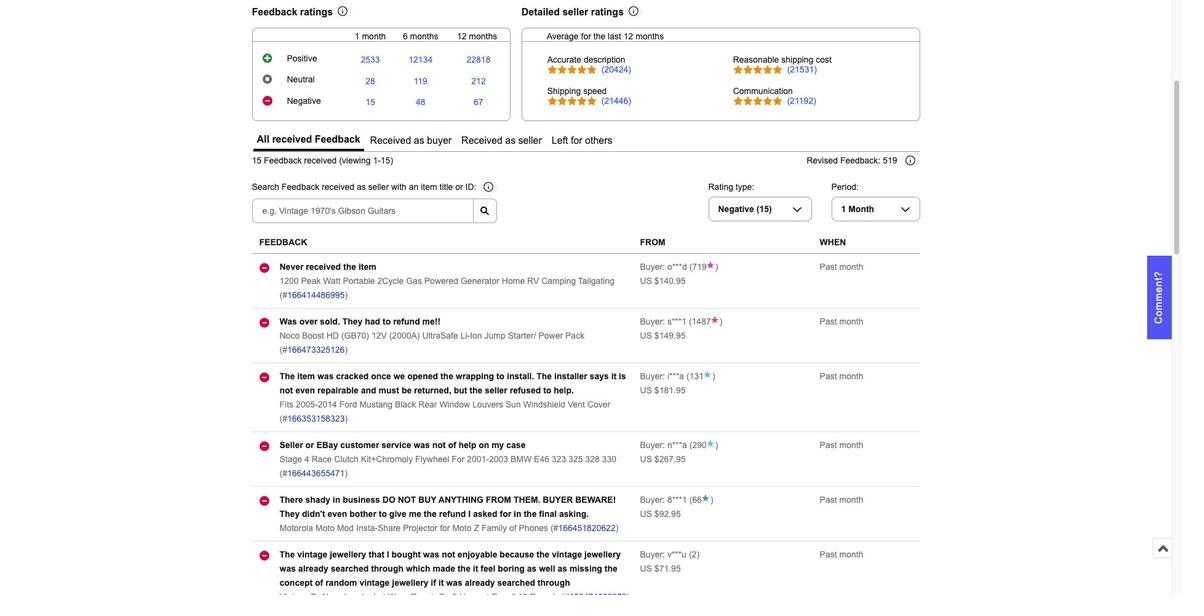Task type: describe. For each thing, give the bounding box(es) containing it.
revised
[[807, 156, 838, 166]]

not
[[398, 495, 416, 505]]

1 for 1 month
[[841, 204, 846, 214]]

month
[[848, 204, 874, 214]]

( inside the buyer: v***u ( 2 ) us $71.95
[[689, 550, 692, 560]]

us inside the buyer: v***u ( 2 ) us $71.95
[[640, 564, 652, 574]]

was inside the item was cracked once we opened the wrapping to install. the installer says it is not even repairable and must be returned, but the seller refused to help.
[[317, 372, 334, 381]]

the for the item was cracked once we opened the wrapping to install. the installer says it is not even repairable and must be returned, but the seller refused to help.
[[280, 372, 295, 381]]

0 vertical spatial in
[[333, 495, 340, 505]]

e.g. Vintage 1970's Gibson Guitars text field
[[252, 199, 473, 223]]

past month for ( 1487
[[820, 317, 863, 327]]

was over sold. they had to refund me!! element
[[280, 317, 441, 327]]

made
[[433, 564, 455, 574]]

feedback left by buyer. element for $140.95
[[640, 262, 687, 272]]

22818
[[467, 55, 491, 65]]

fits
[[280, 400, 293, 410]]

accurate
[[547, 55, 581, 64]]

shipping
[[547, 86, 581, 96]]

330
[[602, 455, 616, 465]]

feedback element
[[259, 238, 307, 247]]

service
[[382, 441, 411, 450]]

1 ratings from the left
[[300, 7, 333, 17]]

search
[[252, 182, 279, 192]]

feedback left by buyer. element for $92.95
[[640, 495, 687, 505]]

there shady in business do not buy anything from them. buyer beware! they didn't even bother to give me the refund i asked for in the final asking. motorola moto mod insta-share projector for moto z family of phones (# 166451820622 )
[[280, 495, 619, 533]]

166451820622 link
[[558, 524, 616, 533]]

(# inside noco boost hd (gb70) 12v (2000a) ultrasafe li-ion jump starter/ power pack (#
[[280, 345, 287, 355]]

be
[[402, 386, 412, 396]]

328
[[585, 455, 600, 465]]

) right 66
[[710, 495, 713, 505]]

(# inside 1200 peak watt portable 2cycle gas powered generator home rv camping tailgating (#
[[280, 290, 287, 300]]

) right 131 on the bottom right of page
[[712, 372, 715, 381]]

received down all received feedback button
[[304, 156, 337, 166]]

buyer: for $92.95
[[640, 495, 665, 505]]

to inside there shady in business do not buy anything from them. buyer beware! they didn't even bother to give me the refund i asked for in the final asking. motorola moto mod insta-share projector for moto z family of phones (# 166451820622 )
[[379, 509, 387, 519]]

2 horizontal spatial jewellery
[[584, 550, 621, 560]]

feedback down 15 feedback received (viewing 1-15)
[[282, 182, 319, 192]]

months for 12 months
[[469, 31, 497, 41]]

was down made
[[446, 578, 462, 588]]

(20424)
[[601, 64, 631, 74]]

seller left the with
[[368, 182, 389, 192]]

which
[[406, 564, 430, 574]]

us for us $92.95
[[640, 509, 652, 519]]

(21531)
[[787, 64, 817, 74]]

never received the item
[[280, 262, 376, 272]]

bmw
[[511, 455, 532, 465]]

we
[[393, 372, 405, 381]]

) right 719
[[715, 262, 718, 272]]

6 past from the top
[[820, 550, 837, 560]]

that
[[369, 550, 384, 560]]

past month element for 131
[[820, 372, 863, 381]]

$140.95
[[654, 276, 686, 286]]

description
[[584, 55, 625, 64]]

(21446) button
[[601, 96, 631, 106]]

as right well
[[558, 564, 567, 574]]

motorola
[[280, 524, 313, 533]]

15)
[[381, 156, 393, 166]]

to left install.
[[496, 372, 505, 381]]

the item was cracked once we opened the wrapping to install. the installer says it is not even repairable and must be returned, but the seller refused to help.
[[280, 372, 626, 396]]

seller or ebay customer service was not of help on my case element
[[280, 441, 526, 450]]

) right 290
[[715, 441, 718, 450]]

must
[[379, 386, 399, 396]]

$267.95
[[654, 455, 686, 465]]

received for received as buyer
[[370, 135, 411, 146]]

the down buy
[[424, 509, 437, 519]]

once
[[371, 372, 391, 381]]

buyer: for $181.95
[[640, 372, 665, 381]]

1 horizontal spatial searched
[[497, 578, 535, 588]]

the right missing at the bottom of the page
[[605, 564, 617, 574]]

12134
[[409, 55, 433, 65]]

0 horizontal spatial searched
[[331, 564, 369, 574]]

15 button
[[366, 97, 375, 107]]

missing
[[570, 564, 602, 574]]

(2000a)
[[389, 331, 420, 341]]

past month element for 290
[[820, 441, 863, 450]]

2014
[[318, 400, 337, 410]]

hd
[[326, 331, 339, 341]]

month for buyer: n***a
[[839, 441, 863, 450]]

12134 button
[[409, 55, 433, 65]]

feedback inside button
[[315, 134, 360, 144]]

0 vertical spatial item
[[421, 182, 437, 192]]

) right 1487
[[720, 317, 722, 327]]

1 vertical spatial or
[[305, 441, 314, 450]]

left for others
[[552, 135, 612, 146]]

select the type of feedback rating you want to see element
[[708, 182, 754, 192]]

us $149.95
[[640, 331, 686, 341]]

0 horizontal spatial vintage
[[297, 550, 327, 560]]

(# inside there shady in business do not buy anything from them. buyer beware! they didn't even bother to give me the refund i asked for in the final asking. motorola moto mod insta-share projector for moto z family of phones (# 166451820622 )
[[550, 524, 558, 533]]

rating
[[708, 182, 733, 192]]

6
[[403, 31, 408, 41]]

166414486995 )
[[287, 290, 348, 300]]

as left well
[[527, 564, 537, 574]]

the vintage jewellery that i bought was not enjoyable because the vintage jewellery was already searched through which made the it feel boring as well as missing the concept of random vintage jewellery if it was already searched through
[[280, 550, 621, 588]]

of inside 'the vintage jewellery that i bought was not enjoyable because the vintage jewellery was already searched through which made the it feel boring as well as missing the concept of random vintage jewellery if it was already searched through'
[[315, 578, 323, 588]]

6 months
[[403, 31, 438, 41]]

12v
[[371, 331, 387, 341]]

received for received as seller
[[461, 135, 502, 146]]

to up windshield
[[543, 386, 551, 396]]

feedback left by buyer. element for $181.95
[[640, 372, 684, 381]]

the up well
[[537, 550, 549, 560]]

past month for ( 66
[[820, 495, 863, 505]]

us for us $181.95
[[640, 386, 652, 396]]

as up e.g. vintage 1970's gibson guitars text box
[[357, 182, 366, 192]]

1 horizontal spatial through
[[538, 578, 570, 588]]

them.
[[514, 495, 540, 505]]

past for 66
[[820, 495, 837, 505]]

as inside button
[[505, 135, 516, 146]]

it inside the item was cracked once we opened the wrapping to install. the installer says it is not even repairable and must be returned, but the seller refused to help.
[[611, 372, 617, 381]]

months for 6 months
[[410, 31, 438, 41]]

166443655471 )
[[287, 469, 348, 479]]

feedback left by buyer. element for $149.95
[[640, 317, 687, 327]]

received down 15 feedback received (viewing 1-15)
[[322, 182, 354, 192]]

portable
[[343, 276, 375, 286]]

166353158323 )
[[287, 414, 348, 424]]

the vintage jewellery that i bought was not enjoyable because the vintage jewellery was already searched through which made the it feel boring as well as missing the concept of random vintage jewellery if it was already searched through element
[[280, 550, 621, 588]]

us $92.95
[[640, 509, 681, 519]]

the for the vintage jewellery that i bought was not enjoyable because the vintage jewellery was already searched through which made the it feel boring as well as missing the concept of random vintage jewellery if it was already searched through
[[280, 550, 295, 560]]

cracked
[[336, 372, 369, 381]]

was
[[280, 317, 297, 327]]

enjoyable
[[458, 550, 497, 560]]

166473325126 link
[[287, 345, 345, 355]]

67
[[474, 97, 483, 107]]

final
[[539, 509, 557, 519]]

0 horizontal spatial jewellery
[[330, 550, 366, 560]]

s***1
[[667, 317, 687, 327]]

1 vertical spatial in
[[514, 509, 521, 519]]

buyer
[[427, 135, 452, 146]]

rear
[[418, 400, 437, 410]]

the down the enjoyable
[[458, 564, 471, 574]]

negative (15) button
[[708, 197, 812, 222]]

( for 66
[[689, 495, 692, 505]]

the down them.
[[524, 509, 537, 519]]

past for 1487
[[820, 317, 837, 327]]

2 vertical spatial it
[[438, 578, 444, 588]]

2 moto from the left
[[452, 524, 472, 533]]

as inside button
[[414, 135, 424, 146]]

2cycle
[[377, 276, 404, 286]]

z
[[474, 524, 479, 533]]

0 vertical spatial refund
[[393, 317, 420, 327]]

my
[[492, 441, 504, 450]]

1 horizontal spatial of
[[448, 441, 456, 450]]

jump
[[484, 331, 506, 341]]

ultrasafe
[[422, 331, 458, 341]]

0 vertical spatial or
[[455, 182, 463, 192]]

camping
[[541, 276, 576, 286]]

race
[[312, 455, 332, 465]]

us for us $149.95
[[640, 331, 652, 341]]

(15)
[[756, 204, 772, 214]]

buyer: v***u ( 2 ) us $71.95
[[640, 550, 699, 574]]

buyer
[[543, 495, 573, 505]]

powered
[[424, 276, 458, 286]]

louvers
[[472, 400, 503, 410]]

past for 290
[[820, 441, 837, 450]]

buyer: inside the buyer: v***u ( 2 ) us $71.95
[[640, 550, 665, 560]]

stage
[[280, 455, 302, 465]]

8***1
[[667, 495, 687, 505]]

generator
[[461, 276, 499, 286]]

share
[[378, 524, 401, 533]]

projector
[[403, 524, 438, 533]]

12 months
[[457, 31, 497, 41]]

the item was cracked once we opened the wrapping to install.
the installer says it is not even repairable and must be returned, but the seller refused to help. element
[[280, 372, 626, 396]]

boring
[[498, 564, 525, 574]]

family
[[482, 524, 507, 533]]

was up flywheel
[[414, 441, 430, 450]]

received as seller button
[[458, 131, 546, 151]]

noco
[[280, 331, 300, 341]]

the up portable
[[343, 262, 356, 272]]

windshield
[[523, 400, 565, 410]]

shipping speed
[[547, 86, 607, 96]]

2 12 from the left
[[624, 31, 633, 41]]

166443655471
[[287, 469, 345, 479]]

past month for ( 131
[[820, 372, 863, 381]]

6 past month from the top
[[820, 550, 863, 560]]

was up concept
[[280, 564, 296, 574]]

detailed seller ratings
[[521, 7, 624, 17]]



Task type: locate. For each thing, give the bounding box(es) containing it.
0 vertical spatial not
[[280, 386, 293, 396]]

item
[[421, 182, 437, 192], [359, 262, 376, 272], [297, 372, 315, 381]]

buyer: for $149.95
[[640, 317, 665, 327]]

buyer: up us $140.95
[[640, 262, 665, 272]]

feedback left by buyer. element containing buyer: 8***1
[[640, 495, 687, 505]]

1 horizontal spatial i
[[468, 509, 471, 519]]

home
[[502, 276, 525, 286]]

5 past month from the top
[[820, 495, 863, 505]]

2 vertical spatial item
[[297, 372, 315, 381]]

2 buyer: from the top
[[640, 317, 665, 327]]

3 feedback left by buyer. element from the top
[[640, 372, 684, 381]]

left for others button
[[548, 131, 616, 151]]

and
[[361, 386, 376, 396]]

4 past month from the top
[[820, 441, 863, 450]]

( right 8***1
[[689, 495, 692, 505]]

1 horizontal spatial vintage
[[359, 578, 390, 588]]

(21192) button
[[787, 96, 816, 106]]

months right 6
[[410, 31, 438, 41]]

feedback left by buyer. element containing buyer: i***a
[[640, 372, 684, 381]]

1 vertical spatial refund
[[439, 509, 466, 519]]

the down motorola
[[280, 550, 295, 560]]

1200
[[280, 276, 299, 286]]

1 vertical spatial item
[[359, 262, 376, 272]]

or up 4
[[305, 441, 314, 450]]

help
[[459, 441, 476, 450]]

1 horizontal spatial moto
[[452, 524, 472, 533]]

( 719
[[687, 262, 707, 272]]

1 12 from the left
[[457, 31, 467, 41]]

they inside there shady in business do not buy anything from them. buyer beware! they didn't even bother to give me the refund i asked for in the final asking. motorola moto mod insta-share projector for moto z family of phones (# 166451820622 )
[[280, 509, 300, 519]]

installer
[[554, 372, 587, 381]]

) down clutch
[[345, 469, 348, 479]]

feedback
[[252, 7, 297, 17], [315, 134, 360, 144], [264, 156, 302, 166], [282, 182, 319, 192]]

0 horizontal spatial ratings
[[300, 7, 333, 17]]

returned,
[[414, 386, 451, 396]]

1 feedback left by buyer. element from the top
[[640, 262, 687, 272]]

6 past month element from the top
[[820, 550, 863, 560]]

0 horizontal spatial even
[[295, 386, 315, 396]]

1 buyer: from the top
[[640, 262, 665, 272]]

i left "asked"
[[468, 509, 471, 519]]

of inside there shady in business do not buy anything from them. buyer beware! they didn't even bother to give me the refund i asked for in the final asking. motorola moto mod insta-share projector for moto z family of phones (# 166451820622 )
[[509, 524, 516, 533]]

refused
[[510, 386, 541, 396]]

feedback left by buyer. element up $71.95
[[640, 550, 687, 560]]

1 vertical spatial 15
[[252, 156, 261, 166]]

it left is
[[611, 372, 617, 381]]

us $267.95
[[640, 455, 686, 465]]

average for the last 12 months
[[547, 31, 664, 41]]

2 past month from the top
[[820, 317, 863, 327]]

over
[[299, 317, 318, 327]]

month for buyer: 8***1
[[839, 495, 863, 505]]

1 vertical spatial i
[[387, 550, 389, 560]]

months up the 22818
[[469, 31, 497, 41]]

290
[[692, 441, 707, 450]]

months right last
[[636, 31, 664, 41]]

119
[[414, 76, 427, 86]]

buyer: up us $149.95
[[640, 317, 665, 327]]

12 right last
[[624, 31, 633, 41]]

2 horizontal spatial vintage
[[552, 550, 582, 560]]

0 vertical spatial of
[[448, 441, 456, 450]]

0 horizontal spatial 1
[[355, 31, 360, 41]]

moto left z
[[452, 524, 472, 533]]

ebay
[[316, 441, 338, 450]]

negative down neutral
[[287, 96, 321, 106]]

feedback up positive
[[252, 7, 297, 17]]

6 feedback left by buyer. element from the top
[[640, 550, 687, 560]]

166353158323
[[287, 414, 345, 424]]

already
[[298, 564, 328, 574], [465, 578, 495, 588]]

us $181.95
[[640, 386, 686, 396]]

refund up (2000a)
[[393, 317, 420, 327]]

past for 719
[[820, 262, 837, 272]]

1 horizontal spatial 12
[[624, 31, 633, 41]]

4 past month element from the top
[[820, 441, 863, 450]]

received inside button
[[370, 135, 411, 146]]

1487
[[692, 317, 711, 327]]

not inside 'the vintage jewellery that i bought was not enjoyable because the vintage jewellery was already searched through which made the it feel boring as well as missing the concept of random vintage jewellery if it was already searched through'
[[442, 550, 455, 560]]

( 290
[[687, 441, 707, 450]]

5 feedback left by buyer. element from the top
[[640, 495, 687, 505]]

they
[[342, 317, 363, 327], [280, 509, 300, 519]]

519
[[883, 156, 897, 166]]

buy
[[418, 495, 436, 505]]

feedback ratings
[[252, 7, 333, 17]]

is
[[619, 372, 626, 381]]

even inside there shady in business do not buy anything from them. buyer beware! they didn't even bother to give me the refund i asked for in the final asking. motorola moto mod insta-share projector for moto z family of phones (# 166451820622 )
[[328, 509, 347, 519]]

0 horizontal spatial in
[[333, 495, 340, 505]]

not inside the item was cracked once we opened the wrapping to install. the installer says it is not even repairable and must be returned, but the seller refused to help.
[[280, 386, 293, 396]]

the inside 'the vintage jewellery that i bought was not enjoyable because the vintage jewellery was already searched through which made the it feel boring as well as missing the concept of random vintage jewellery if it was already searched through'
[[280, 550, 295, 560]]

for up family on the bottom left of page
[[500, 509, 511, 519]]

as left buyer
[[414, 135, 424, 146]]

of left help
[[448, 441, 456, 450]]

it left feel
[[473, 564, 478, 574]]

( right o***d
[[689, 262, 692, 272]]

0 horizontal spatial through
[[371, 564, 404, 574]]

15 for 15 feedback received (viewing 1-15)
[[252, 156, 261, 166]]

) down "(gb70)"
[[345, 345, 348, 355]]

us for us $140.95
[[640, 276, 652, 286]]

received
[[272, 134, 312, 144], [304, 156, 337, 166], [322, 182, 354, 192], [306, 262, 341, 272]]

not up made
[[442, 550, 455, 560]]

( right s***1
[[689, 317, 692, 327]]

1 vertical spatial not
[[432, 441, 446, 450]]

was up made
[[423, 550, 439, 560]]

item inside the item was cracked once we opened the wrapping to install. the installer says it is not even repairable and must be returned, but the seller refused to help.
[[297, 372, 315, 381]]

) inside the buyer: v***u ( 2 ) us $71.95
[[697, 550, 699, 560]]

with
[[391, 182, 407, 192]]

4 buyer: from the top
[[640, 441, 665, 450]]

1 horizontal spatial item
[[359, 262, 376, 272]]

buyer: up $71.95
[[640, 550, 665, 560]]

month for buyer: s***1
[[839, 317, 863, 327]]

$149.95
[[654, 331, 686, 341]]

1 horizontal spatial refund
[[439, 509, 466, 519]]

( for 131
[[686, 372, 689, 381]]

feedback left by buyer. element containing buyer: v***u
[[640, 550, 687, 560]]

concept
[[280, 578, 313, 588]]

feedback down all
[[264, 156, 302, 166]]

6 us from the top
[[640, 564, 652, 574]]

in down them.
[[514, 509, 521, 519]]

n***a
[[667, 441, 687, 450]]

select the feedback time period you want to see element
[[831, 182, 859, 192]]

for right average
[[581, 31, 591, 41]]

1 vertical spatial they
[[280, 509, 300, 519]]

212 button
[[471, 76, 486, 86]]

i inside there shady in business do not buy anything from them. buyer beware! they didn't even bother to give me the refund i asked for in the final asking. motorola moto mod insta-share projector for moto z family of phones (# 166451820622 )
[[468, 509, 471, 519]]

gas
[[406, 276, 422, 286]]

buyer: for $267.95
[[640, 441, 665, 450]]

v***u
[[667, 550, 687, 560]]

past month element for 1487
[[820, 317, 863, 327]]

feedback left by buyer. element up us $267.95
[[640, 441, 687, 450]]

us down buyer: n***a
[[640, 455, 652, 465]]

1 horizontal spatial received
[[461, 135, 502, 146]]

1 for 1 month
[[355, 31, 360, 41]]

buyer: up us $181.95
[[640, 372, 665, 381]]

in right shady
[[333, 495, 340, 505]]

1 vertical spatial it
[[473, 564, 478, 574]]

the left last
[[593, 31, 605, 41]]

( right 'v***u'
[[689, 550, 692, 560]]

0 vertical spatial negative
[[287, 96, 321, 106]]

to right had on the bottom of page
[[383, 317, 391, 327]]

( 131
[[684, 372, 704, 381]]

revised feedback: 519
[[807, 156, 897, 166]]

past month element for 66
[[820, 495, 863, 505]]

negative for negative (15)
[[718, 204, 754, 214]]

from inside there shady in business do not buy anything from them. buyer beware! they didn't even bother to give me the refund i asked for in the final asking. motorola moto mod insta-share projector for moto z family of phones (# 166451820622 )
[[486, 495, 511, 505]]

the up refused
[[537, 372, 552, 381]]

0 horizontal spatial moto
[[315, 524, 335, 533]]

20424 ratings received on accurate description. click to check average rating. element
[[601, 64, 631, 74]]

(# inside fits 2005-2014 ford mustang black rear window louvers sun windshield vent cover (#
[[280, 414, 287, 424]]

1 vertical spatial even
[[328, 509, 347, 519]]

even up 2005-
[[295, 386, 315, 396]]

0 vertical spatial it
[[611, 372, 617, 381]]

3 months from the left
[[636, 31, 664, 41]]

3 past month from the top
[[820, 372, 863, 381]]

jewellery down which
[[392, 578, 428, 588]]

past month element
[[820, 262, 863, 272], [820, 317, 863, 327], [820, 372, 863, 381], [820, 441, 863, 450], [820, 495, 863, 505], [820, 550, 863, 560]]

negative for negative
[[287, 96, 321, 106]]

us left $71.95
[[640, 564, 652, 574]]

ion
[[470, 331, 482, 341]]

0 vertical spatial even
[[295, 386, 315, 396]]

1 vertical spatial from
[[486, 495, 511, 505]]

noco boost hd (gb70) 12v (2000a) ultrasafe li-ion jump starter/ power pack (#
[[280, 331, 584, 355]]

0 vertical spatial already
[[298, 564, 328, 574]]

0 vertical spatial 15
[[366, 97, 375, 107]]

0 vertical spatial from
[[640, 238, 665, 247]]

buyer: o***d
[[640, 262, 687, 272]]

beware!
[[575, 495, 616, 505]]

3 us from the top
[[640, 386, 652, 396]]

0 horizontal spatial negative
[[287, 96, 321, 106]]

2 past from the top
[[820, 317, 837, 327]]

1 horizontal spatial from
[[640, 238, 665, 247]]

4 past from the top
[[820, 441, 837, 450]]

to left give
[[379, 509, 387, 519]]

feedback left by buyer. element for $267.95
[[640, 441, 687, 450]]

past month for ( 719
[[820, 262, 863, 272]]

boost
[[302, 331, 324, 341]]

(21192)
[[787, 96, 816, 106]]

received down "67"
[[461, 135, 502, 146]]

from element
[[640, 238, 665, 247]]

buyer: s***1
[[640, 317, 687, 327]]

0 horizontal spatial from
[[486, 495, 511, 505]]

(# down 1200
[[280, 290, 287, 300]]

there
[[280, 495, 303, 505]]

( for 1487
[[689, 317, 692, 327]]

was up repairable
[[317, 372, 334, 381]]

0 vertical spatial 1
[[355, 31, 360, 41]]

2 vertical spatial not
[[442, 550, 455, 560]]

for down there shady in business do not buy anything from them. buyer beware! they didn't even bother to give me the refund i asked for in the final asking. "element"
[[440, 524, 450, 533]]

2 horizontal spatial of
[[509, 524, 516, 533]]

0 vertical spatial i
[[468, 509, 471, 519]]

0 horizontal spatial they
[[280, 509, 300, 519]]

5 past month element from the top
[[820, 495, 863, 505]]

2 received from the left
[[461, 135, 502, 146]]

5 us from the top
[[640, 509, 652, 519]]

past month for ( 290
[[820, 441, 863, 450]]

2 horizontal spatial it
[[611, 372, 617, 381]]

give
[[389, 509, 407, 519]]

seller inside the item was cracked once we opened the wrapping to install. the installer says it is not even repairable and must be returned, but the seller refused to help.
[[485, 386, 507, 396]]

) down portable
[[345, 290, 348, 300]]

us down buyer: o***d
[[640, 276, 652, 286]]

never
[[280, 262, 304, 272]]

0 horizontal spatial of
[[315, 578, 323, 588]]

was
[[317, 372, 334, 381], [414, 441, 430, 450], [423, 550, 439, 560], [280, 564, 296, 574], [446, 578, 462, 588]]

vintage down that
[[359, 578, 390, 588]]

ratings up average for the last 12 months
[[591, 7, 624, 17]]

1 vertical spatial through
[[538, 578, 570, 588]]

peak
[[301, 276, 321, 286]]

item down 166473325126
[[297, 372, 315, 381]]

buyer: for $140.95
[[640, 262, 665, 272]]

there shady in business do not buy anything from them. buyer beware! they didn't even bother to give me the refund i asked for in the final asking. element
[[280, 495, 616, 519]]

feedback left by buyer. element containing buyer: n***a
[[640, 441, 687, 450]]

vintage down motorola
[[297, 550, 327, 560]]

1 past from the top
[[820, 262, 837, 272]]

0 horizontal spatial already
[[298, 564, 328, 574]]

me!!
[[422, 317, 441, 327]]

) down the ford
[[345, 414, 348, 424]]

1 horizontal spatial 15
[[366, 97, 375, 107]]

feedback left by buyer. element up us $92.95
[[640, 495, 687, 505]]

neutral
[[287, 75, 315, 85]]

shady
[[305, 495, 330, 505]]

even inside the item was cracked once we opened the wrapping to install. the installer says it is not even repairable and must be returned, but the seller refused to help.
[[295, 386, 315, 396]]

1 vertical spatial already
[[465, 578, 495, 588]]

0 horizontal spatial i
[[387, 550, 389, 560]]

12 right 6 months
[[457, 31, 467, 41]]

feedback left by buyer. element containing buyer: o***d
[[640, 262, 687, 272]]

( for 719
[[689, 262, 692, 272]]

the down the wrapping
[[470, 386, 482, 396]]

us for us $267.95
[[640, 455, 652, 465]]

6 buyer: from the top
[[640, 550, 665, 560]]

jewellery
[[330, 550, 366, 560], [584, 550, 621, 560], [392, 578, 428, 588]]

4 feedback left by buyer. element from the top
[[640, 441, 687, 450]]

when element
[[820, 238, 846, 247]]

says
[[590, 372, 609, 381]]

seller up average
[[563, 7, 588, 17]]

2 us from the top
[[640, 331, 652, 341]]

received inside button
[[461, 135, 502, 146]]

us down buyer: s***1
[[640, 331, 652, 341]]

( right "n***a"
[[689, 441, 692, 450]]

3 buyer: from the top
[[640, 372, 665, 381]]

4 us from the top
[[640, 455, 652, 465]]

21446 ratings received on shipping speed. click to check average rating. element
[[601, 96, 631, 106]]

month for buyer: o***d
[[839, 262, 863, 272]]

for
[[581, 31, 591, 41], [571, 135, 582, 146], [500, 509, 511, 519], [440, 524, 450, 533]]

wrapping
[[456, 372, 494, 381]]

2 horizontal spatial months
[[636, 31, 664, 41]]

because
[[500, 550, 534, 560]]

the up returned,
[[440, 372, 453, 381]]

(# down "stage"
[[280, 469, 287, 479]]

feedback left by buyer. element
[[640, 262, 687, 272], [640, 317, 687, 327], [640, 372, 684, 381], [640, 441, 687, 450], [640, 495, 687, 505], [640, 550, 687, 560]]

1 vertical spatial searched
[[497, 578, 535, 588]]

1-
[[373, 156, 381, 166]]

received up "15)"
[[370, 135, 411, 146]]

166451820622
[[558, 524, 616, 533]]

already down feel
[[465, 578, 495, 588]]

speed
[[583, 86, 607, 96]]

1 horizontal spatial negative
[[718, 204, 754, 214]]

jewellery up missing at the bottom of the page
[[584, 550, 621, 560]]

average
[[547, 31, 579, 41]]

1 inside popup button
[[841, 204, 846, 214]]

seller
[[280, 441, 303, 450]]

0 vertical spatial through
[[371, 564, 404, 574]]

0 vertical spatial they
[[342, 317, 363, 327]]

) inside there shady in business do not buy anything from them. buyer beware! they didn't even bother to give me the refund i asked for in the final asking. motorola moto mod insta-share projector for moto z family of phones (# 166451820622 )
[[616, 524, 619, 533]]

past month element for 719
[[820, 262, 863, 272]]

1 horizontal spatial months
[[469, 31, 497, 41]]

15 for 15 button
[[366, 97, 375, 107]]

1 vertical spatial 1
[[841, 204, 846, 214]]

it right if
[[438, 578, 444, 588]]

3 past month element from the top
[[820, 372, 863, 381]]

5 past from the top
[[820, 495, 837, 505]]

anything
[[438, 495, 483, 505]]

not up flywheel
[[432, 441, 446, 450]]

or left id:
[[455, 182, 463, 192]]

item up portable
[[359, 262, 376, 272]]

2 ratings from the left
[[591, 7, 624, 17]]

1 horizontal spatial jewellery
[[392, 578, 428, 588]]

watt
[[323, 276, 341, 286]]

(# down noco
[[280, 345, 287, 355]]

from
[[640, 238, 665, 247], [486, 495, 511, 505]]

1 us from the top
[[640, 276, 652, 286]]

buyer: up us $267.95
[[640, 441, 665, 450]]

2 vertical spatial of
[[315, 578, 323, 588]]

(# inside stage 4 race clutch kit+chromoly flywheel for 2001-2003 bmw e46 323 325 328 330 (#
[[280, 469, 287, 479]]

2 months from the left
[[469, 31, 497, 41]]

power
[[539, 331, 563, 341]]

1 vertical spatial of
[[509, 524, 516, 533]]

1 months from the left
[[410, 31, 438, 41]]

moto
[[315, 524, 335, 533], [452, 524, 472, 533]]

moto down didn't
[[315, 524, 335, 533]]

0 horizontal spatial months
[[410, 31, 438, 41]]

0 horizontal spatial 12
[[457, 31, 467, 41]]

received up watt on the top left of page
[[306, 262, 341, 272]]

ratings
[[300, 7, 333, 17], [591, 7, 624, 17]]

(21531) button
[[787, 64, 817, 74]]

1 horizontal spatial ratings
[[591, 7, 624, 17]]

they up "(gb70)"
[[342, 317, 363, 327]]

1 horizontal spatial already
[[465, 578, 495, 588]]

1 horizontal spatial it
[[473, 564, 478, 574]]

0 vertical spatial searched
[[331, 564, 369, 574]]

i right that
[[387, 550, 389, 560]]

bought
[[392, 550, 421, 560]]

period:
[[831, 182, 859, 192]]

feedback up 15 feedback received (viewing 1-15)
[[315, 134, 360, 144]]

past month
[[820, 262, 863, 272], [820, 317, 863, 327], [820, 372, 863, 381], [820, 441, 863, 450], [820, 495, 863, 505], [820, 550, 863, 560]]

for inside button
[[571, 135, 582, 146]]

0 horizontal spatial 15
[[252, 156, 261, 166]]

of left "random"
[[315, 578, 323, 588]]

3 past from the top
[[820, 372, 837, 381]]

vent
[[568, 400, 585, 410]]

15 down the 28
[[366, 97, 375, 107]]

1 past month element from the top
[[820, 262, 863, 272]]

rating type:
[[708, 182, 754, 192]]

the up the fits
[[280, 372, 295, 381]]

2533
[[361, 55, 380, 65]]

past for 131
[[820, 372, 837, 381]]

0 horizontal spatial received
[[370, 135, 411, 146]]

1 moto from the left
[[315, 524, 335, 533]]

received inside button
[[272, 134, 312, 144]]

i inside 'the vintage jewellery that i bought was not enjoyable because the vintage jewellery was already searched through which made the it feel boring as well as missing the concept of random vintage jewellery if it was already searched through'
[[387, 550, 389, 560]]

never received the item element
[[280, 262, 376, 272]]

jewellery down mod
[[330, 550, 366, 560]]

( for 290
[[689, 441, 692, 450]]

from up "asked"
[[486, 495, 511, 505]]

seller inside received as seller button
[[518, 135, 542, 146]]

feedback left by buyer. element containing buyer: s***1
[[640, 317, 687, 327]]

well
[[539, 564, 555, 574]]

1 horizontal spatial they
[[342, 317, 363, 327]]

through down well
[[538, 578, 570, 588]]

323
[[552, 455, 566, 465]]

(# down final
[[550, 524, 558, 533]]

0 horizontal spatial or
[[305, 441, 314, 450]]

1 received from the left
[[370, 135, 411, 146]]

negative inside the negative (15) dropdown button
[[718, 204, 754, 214]]

1 past month from the top
[[820, 262, 863, 272]]

$71.95
[[654, 564, 681, 574]]

month for buyer: i***a
[[839, 372, 863, 381]]

1 horizontal spatial 1
[[841, 204, 846, 214]]

received right all
[[272, 134, 312, 144]]

refund inside there shady in business do not buy anything from them. buyer beware! they didn't even bother to give me the refund i asked for in the final asking. motorola moto mod insta-share projector for moto z family of phones (# 166451820622 )
[[439, 509, 466, 519]]

0 horizontal spatial item
[[297, 372, 315, 381]]

1 vertical spatial negative
[[718, 204, 754, 214]]

48
[[416, 97, 425, 107]]

1 horizontal spatial in
[[514, 509, 521, 519]]

2 horizontal spatial item
[[421, 182, 437, 192]]

2
[[692, 550, 697, 560]]

0 horizontal spatial refund
[[393, 317, 420, 327]]

vintage up missing at the bottom of the page
[[552, 550, 582, 560]]

1 horizontal spatial even
[[328, 509, 347, 519]]

1 horizontal spatial or
[[455, 182, 463, 192]]

) right 'v***u'
[[697, 550, 699, 560]]

( 1487
[[687, 317, 711, 327]]

15 down all
[[252, 156, 261, 166]]

2 past month element from the top
[[820, 317, 863, 327]]

2 feedback left by buyer. element from the top
[[640, 317, 687, 327]]

21531 ratings received on reasonable shipping cost. click to check average rating. element
[[787, 64, 817, 74]]

0 horizontal spatial it
[[438, 578, 444, 588]]

an
[[409, 182, 418, 192]]

21192 ratings received on communication. click to check average rating. element
[[787, 96, 816, 106]]

install.
[[507, 372, 534, 381]]

5 buyer: from the top
[[640, 495, 665, 505]]



Task type: vqa. For each thing, say whether or not it's contained in the screenshot.


